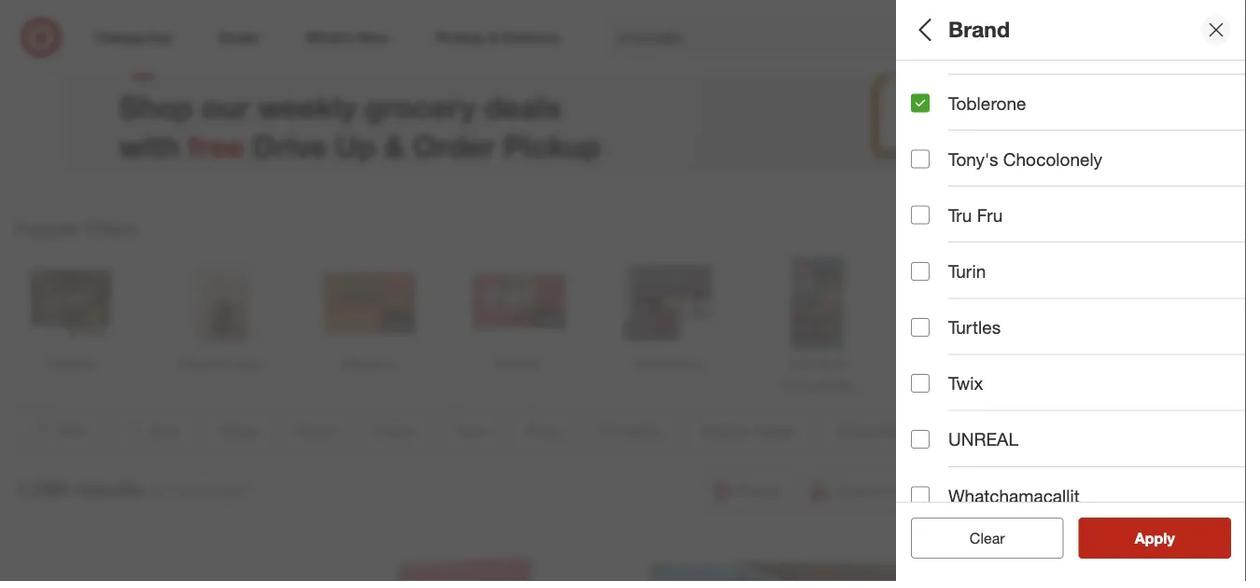Task type: locate. For each thing, give the bounding box(es) containing it.
results left the for at left
[[75, 476, 144, 502]]

1,090
[[15, 476, 69, 502]]

clear inside the 'all filters' dialog
[[960, 529, 996, 548]]

toblerone
[[949, 92, 1027, 114]]

brand for brand
[[949, 16, 1010, 43]]

◎deals shop our weekly grocery deals with free drive up & order pickup
[[119, 29, 601, 164]]

apply button
[[1079, 518, 1231, 559]]

2 clear from the left
[[970, 529, 1005, 548]]

clear button
[[911, 518, 1064, 559]]

popular
[[15, 218, 80, 239]]

ghirardelli;
[[1047, 163, 1110, 179]]

fru
[[977, 205, 1003, 226]]

brand
[[949, 16, 1010, 43], [911, 139, 962, 160]]

deals button
[[911, 61, 1246, 126]]

all
[[1000, 529, 1015, 548]]

clear inside brand dialog
[[970, 529, 1005, 548]]

4 link
[[1187, 17, 1228, 58]]

0 horizontal spatial results
[[75, 476, 144, 502]]

3
[[911, 163, 918, 179]]

◎deals
[[119, 29, 276, 82]]

4
[[1215, 19, 1220, 31]]

apply
[[1135, 529, 1175, 548]]

tru
[[949, 205, 972, 226]]

Whatchamacallit checkbox
[[911, 487, 930, 505]]

turtles
[[949, 317, 1001, 338]]

flavor button
[[911, 191, 1246, 257]]

clear
[[960, 529, 996, 548], [970, 529, 1005, 548]]

dietary needs button
[[911, 453, 1246, 518]]

UNREAL checkbox
[[911, 431, 930, 449]]

clear all button
[[911, 518, 1064, 559]]

Tru Fru checkbox
[[911, 206, 930, 225]]

results right 'see'
[[1146, 529, 1195, 548]]

flavor
[[911, 211, 963, 232]]

results
[[75, 476, 144, 502], [1146, 529, 1195, 548]]

whatchamacallit
[[949, 485, 1080, 507]]

search
[[997, 30, 1042, 48]]

order
[[413, 128, 495, 164]]

"chocolate"
[[173, 482, 250, 500]]

1 vertical spatial results
[[1146, 529, 1195, 548]]

brand inside dialog
[[949, 16, 1010, 43]]

Turin checkbox
[[911, 262, 930, 281]]

Tony's Chocolonely checkbox
[[911, 150, 930, 169]]

see results button
[[1079, 518, 1231, 559]]

kat;
[[1133, 163, 1157, 179]]

pickup
[[504, 128, 601, 164]]

results for see
[[1146, 529, 1195, 548]]

0 vertical spatial results
[[75, 476, 144, 502]]

clear left 'all'
[[960, 529, 996, 548]]

musketeers;
[[922, 163, 994, 179]]

chocolonely
[[1003, 148, 1103, 170]]

1 vertical spatial brand
[[911, 139, 962, 160]]

dietary needs
[[911, 472, 1031, 494]]

clear down whatchamacallit at the right bottom of the page
[[970, 529, 1005, 548]]

shop
[[119, 88, 193, 125]]

t
[[1243, 163, 1246, 179]]

Toblerone checkbox
[[911, 94, 930, 112]]

results for 1,090
[[75, 476, 144, 502]]

&
[[384, 128, 405, 164]]

with
[[119, 128, 180, 164]]

brand right all
[[949, 16, 1010, 43]]

kinder;
[[1160, 163, 1202, 179]]

brand inside brand 3 musketeers; crunch; ghirardelli; kit kat; kinder; lindt; t
[[911, 139, 962, 160]]

all filters dialog
[[896, 0, 1246, 582]]

clear for clear
[[970, 529, 1005, 548]]

lindt;
[[1206, 163, 1239, 179]]

deals
[[911, 80, 959, 101]]

0 vertical spatial brand
[[949, 16, 1010, 43]]

results inside button
[[1146, 529, 1195, 548]]

brand up musketeers; at top right
[[911, 139, 962, 160]]

1 clear from the left
[[960, 529, 996, 548]]

price
[[911, 341, 955, 363]]

1 horizontal spatial results
[[1146, 529, 1195, 548]]



Task type: vqa. For each thing, say whether or not it's contained in the screenshot.
months in the $169.99 When purchased online Try 2 months of Apple Music for free with Target Circle
no



Task type: describe. For each thing, give the bounding box(es) containing it.
popular filters
[[15, 218, 137, 239]]

needs
[[978, 472, 1031, 494]]

drive
[[252, 128, 327, 164]]

grocery
[[365, 88, 476, 125]]

type
[[911, 276, 951, 297]]

all filters
[[911, 16, 1001, 43]]

up
[[335, 128, 376, 164]]

1,090 results for "chocolate"
[[15, 476, 250, 502]]

dietary
[[911, 472, 973, 494]]

our
[[202, 88, 249, 125]]

kit
[[1114, 163, 1130, 179]]

filters
[[943, 16, 1001, 43]]

brand dialog
[[896, 0, 1246, 582]]

Twix checkbox
[[911, 374, 930, 393]]

for
[[152, 482, 169, 500]]

twix
[[949, 373, 983, 394]]

all
[[911, 16, 937, 43]]

occasion
[[911, 407, 991, 428]]

occasion button
[[911, 387, 1246, 453]]

free
[[188, 128, 244, 164]]

search button
[[997, 17, 1042, 62]]

weekly
[[258, 88, 357, 125]]

crunch;
[[997, 163, 1044, 179]]

tony's chocolonely
[[949, 148, 1103, 170]]

tru fru
[[949, 205, 1003, 226]]

price button
[[911, 322, 1246, 387]]

brand 3 musketeers; crunch; ghirardelli; kit kat; kinder; lindt; t
[[911, 139, 1246, 179]]

What can we help you find? suggestions appear below search field
[[606, 17, 1010, 58]]

clear all
[[960, 529, 1015, 548]]

filters
[[85, 218, 137, 239]]

deals
[[484, 88, 561, 125]]

brand for brand 3 musketeers; crunch; ghirardelli; kit kat; kinder; lindt; t
[[911, 139, 962, 160]]

clear for clear all
[[960, 529, 996, 548]]

unreal
[[949, 429, 1019, 451]]

see results
[[1115, 529, 1195, 548]]

Turtles checkbox
[[911, 318, 930, 337]]

turin
[[949, 261, 986, 282]]

see
[[1115, 529, 1142, 548]]

tony's
[[949, 148, 999, 170]]

type button
[[911, 257, 1246, 322]]



